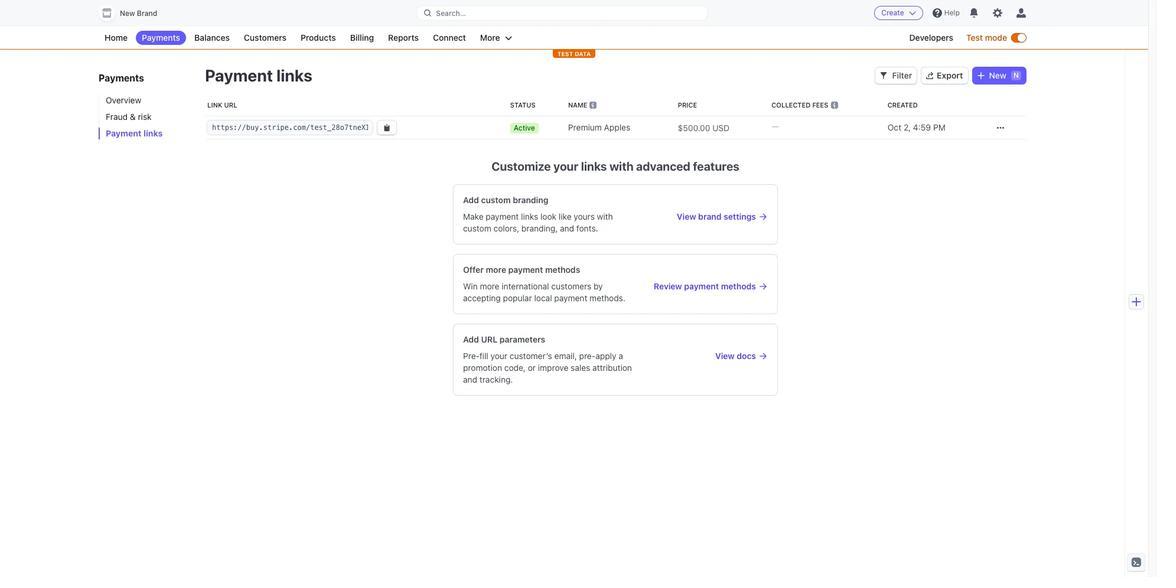 Task type: vqa. For each thing, say whether or not it's contained in the screenshot.
tab list containing Overview
no



Task type: locate. For each thing, give the bounding box(es) containing it.
0 horizontal spatial new
[[120, 9, 135, 18]]

customer's
[[510, 351, 552, 361]]

url
[[224, 101, 237, 109], [481, 334, 498, 345]]

— link
[[767, 116, 883, 139]]

more
[[480, 33, 500, 43]]

1 horizontal spatial methods
[[721, 281, 756, 291]]

payment links down customers link
[[205, 66, 313, 85]]

1 horizontal spatial and
[[560, 223, 574, 233]]

tracking.
[[480, 375, 513, 385]]

links up branding, at the top left of page
[[521, 212, 538, 222]]

1 horizontal spatial view
[[716, 351, 735, 361]]

create button
[[875, 6, 924, 20]]

reports
[[388, 33, 419, 43]]

test
[[967, 33, 983, 43]]

0 vertical spatial add
[[463, 195, 479, 205]]

1 vertical spatial payment links
[[106, 128, 163, 138]]

url for add
[[481, 334, 498, 345]]

add up pre-
[[463, 334, 479, 345]]

and inside make payment links look like yours with custom colors, branding, and fonts.
[[560, 223, 574, 233]]

payments up overview
[[99, 73, 144, 83]]

yours
[[574, 212, 595, 222]]

more up accepting
[[480, 281, 500, 291]]

more for payment
[[486, 265, 506, 275]]

methods
[[545, 265, 580, 275], [721, 281, 756, 291]]

0 horizontal spatial your
[[491, 351, 508, 361]]

products link
[[295, 31, 342, 45]]

reports link
[[382, 31, 425, 45]]

payment links down &
[[106, 128, 163, 138]]

your right the fill
[[491, 351, 508, 361]]

payment up colors,
[[486, 212, 519, 222]]

review payment methods link
[[652, 281, 768, 293]]

like
[[559, 212, 572, 222]]

0 horizontal spatial payment links
[[106, 128, 163, 138]]

1 vertical spatial add
[[463, 334, 479, 345]]

0 vertical spatial more
[[486, 265, 506, 275]]

and
[[560, 223, 574, 233], [463, 375, 478, 385]]

new left n
[[990, 70, 1007, 80]]

2 horizontal spatial svg image
[[997, 124, 1004, 131]]

1 add from the top
[[463, 195, 479, 205]]

0 vertical spatial new
[[120, 9, 135, 18]]

Search… text field
[[417, 6, 708, 20]]

0 vertical spatial custom
[[481, 195, 511, 205]]

$500.00 usd link
[[673, 118, 767, 137]]

links
[[277, 66, 313, 85], [144, 128, 163, 138], [581, 160, 607, 173], [521, 212, 538, 222]]

payment links
[[205, 66, 313, 85], [106, 128, 163, 138]]

payment down fraud & risk
[[106, 128, 142, 138]]

0 vertical spatial url
[[224, 101, 237, 109]]

home link
[[99, 31, 134, 45]]

0 horizontal spatial url
[[224, 101, 237, 109]]

1 vertical spatial methods
[[721, 281, 756, 291]]

view
[[677, 212, 696, 222], [716, 351, 735, 361]]

add for add custom branding
[[463, 195, 479, 205]]

1 vertical spatial new
[[990, 70, 1007, 80]]

payments down brand
[[142, 33, 180, 43]]

add for add url parameters
[[463, 334, 479, 345]]

more
[[486, 265, 506, 275], [480, 281, 500, 291]]

0 horizontal spatial svg image
[[384, 124, 391, 131]]

balances
[[194, 33, 230, 43]]

new inside button
[[120, 9, 135, 18]]

billing link
[[344, 31, 380, 45]]

billing
[[350, 33, 374, 43]]

apply
[[596, 351, 617, 361]]

local
[[534, 293, 552, 303]]

pre-
[[463, 351, 480, 361]]

search…
[[436, 9, 466, 17]]

0 vertical spatial view
[[677, 212, 696, 222]]

&
[[130, 112, 136, 122]]

active link
[[506, 117, 564, 138]]

1 vertical spatial payment
[[106, 128, 142, 138]]

0 vertical spatial your
[[554, 160, 579, 173]]

and down like
[[560, 223, 574, 233]]

data
[[575, 50, 591, 57]]

1 horizontal spatial url
[[481, 334, 498, 345]]

url for link
[[224, 101, 237, 109]]

your
[[554, 160, 579, 173], [491, 351, 508, 361]]

customize
[[492, 160, 551, 173]]

1 horizontal spatial svg image
[[978, 72, 985, 79]]

1 horizontal spatial your
[[554, 160, 579, 173]]

custom inside make payment links look like yours with custom colors, branding, and fonts.
[[463, 223, 492, 233]]

1 horizontal spatial payment
[[205, 66, 273, 85]]

customers link
[[238, 31, 292, 45]]

$500.00
[[678, 123, 711, 133]]

—
[[772, 121, 779, 131]]

or
[[528, 363, 536, 373]]

view for view brand settings
[[677, 212, 696, 222]]

methods inside review payment methods link
[[721, 281, 756, 291]]

n
[[1014, 71, 1019, 80]]

links down products link on the left top
[[277, 66, 313, 85]]

with
[[610, 160, 634, 173], [597, 212, 613, 222]]

1 horizontal spatial new
[[990, 70, 1007, 80]]

test mode
[[967, 33, 1008, 43]]

add up make
[[463, 195, 479, 205]]

$500.00 usd
[[678, 123, 730, 133]]

1 vertical spatial custom
[[463, 223, 492, 233]]

overview link
[[99, 95, 193, 106]]

help button
[[928, 4, 965, 22]]

payment
[[486, 212, 519, 222], [509, 265, 543, 275], [685, 281, 719, 291], [555, 293, 588, 303]]

2 add from the top
[[463, 334, 479, 345]]

more for international
[[480, 281, 500, 291]]

link
[[207, 101, 222, 109]]

oct 2, 4:59 pm
[[888, 122, 946, 132]]

customers
[[244, 33, 287, 43]]

0 vertical spatial payments
[[142, 33, 180, 43]]

0 vertical spatial and
[[560, 223, 574, 233]]

payment up link url
[[205, 66, 273, 85]]

your down premium
[[554, 160, 579, 173]]

new brand
[[120, 9, 157, 18]]

customize your links with advanced features
[[492, 160, 740, 173]]

svg image
[[978, 72, 985, 79], [384, 124, 391, 131], [997, 124, 1004, 131]]

1 vertical spatial url
[[481, 334, 498, 345]]

url up the fill
[[481, 334, 498, 345]]

status
[[510, 101, 536, 109]]

payment links link
[[99, 128, 193, 139]]

0 vertical spatial payment
[[205, 66, 273, 85]]

parameters
[[500, 334, 546, 345]]

new for new brand
[[120, 9, 135, 18]]

0 vertical spatial methods
[[545, 265, 580, 275]]

links inside make payment links look like yours with custom colors, branding, and fonts.
[[521, 212, 538, 222]]

with right 'yours'
[[597, 212, 613, 222]]

1 vertical spatial and
[[463, 375, 478, 385]]

branding
[[513, 195, 549, 205]]

payments
[[142, 33, 180, 43], [99, 73, 144, 83]]

new left brand
[[120, 9, 135, 18]]

view left brand
[[677, 212, 696, 222]]

Search… search field
[[417, 6, 708, 20]]

make
[[463, 212, 484, 222]]

view left 'docs'
[[716, 351, 735, 361]]

add
[[463, 195, 479, 205], [463, 334, 479, 345]]

code,
[[505, 363, 526, 373]]

export
[[937, 70, 964, 80]]

add url parameters
[[463, 334, 546, 345]]

fees
[[813, 101, 829, 109]]

1 vertical spatial more
[[480, 281, 500, 291]]

developers
[[910, 33, 954, 43]]

0 horizontal spatial view
[[677, 212, 696, 222]]

url right link
[[224, 101, 237, 109]]

custom down make
[[463, 223, 492, 233]]

0 horizontal spatial payment
[[106, 128, 142, 138]]

1 vertical spatial view
[[716, 351, 735, 361]]

None text field
[[207, 121, 373, 135]]

pre-fill your customer's email, pre-apply a promotion code, or improve sales attribution and tracking.
[[463, 351, 632, 385]]

1 vertical spatial your
[[491, 351, 508, 361]]

1 horizontal spatial payment links
[[205, 66, 313, 85]]

1 vertical spatial with
[[597, 212, 613, 222]]

0 horizontal spatial and
[[463, 375, 478, 385]]

more inside the win more international customers by accepting popular local payment methods.
[[480, 281, 500, 291]]

price
[[678, 101, 697, 109]]

custom up make
[[481, 195, 511, 205]]

customers
[[552, 281, 592, 291]]

products
[[301, 33, 336, 43]]

risk
[[138, 112, 152, 122]]

with down premium apples link
[[610, 160, 634, 173]]

and down promotion
[[463, 375, 478, 385]]

payment down customers
[[555, 293, 588, 303]]

more right offer
[[486, 265, 506, 275]]

payments link
[[136, 31, 186, 45]]

0 vertical spatial payment links
[[205, 66, 313, 85]]



Task type: describe. For each thing, give the bounding box(es) containing it.
advanced
[[636, 160, 691, 173]]

name
[[568, 101, 588, 109]]

view brand settings link
[[652, 211, 768, 223]]

and inside pre-fill your customer's email, pre-apply a promotion code, or improve sales attribution and tracking.
[[463, 375, 478, 385]]

collected
[[772, 101, 811, 109]]

your inside pre-fill your customer's email, pre-apply a promotion code, or improve sales attribution and tracking.
[[491, 351, 508, 361]]

docs
[[737, 351, 756, 361]]

payment up international at the left of page
[[509, 265, 543, 275]]

filter button
[[876, 67, 917, 84]]

view docs link
[[652, 350, 768, 362]]

1 vertical spatial payments
[[99, 73, 144, 83]]

4:59
[[914, 122, 931, 132]]

fill
[[480, 351, 489, 361]]

international
[[502, 281, 549, 291]]

payment inside the win more international customers by accepting popular local payment methods.
[[555, 293, 588, 303]]

connect link
[[427, 31, 472, 45]]

review payment methods
[[654, 281, 756, 291]]

home
[[105, 33, 128, 43]]

pm
[[934, 122, 946, 132]]

offer
[[463, 265, 484, 275]]

created
[[888, 101, 918, 109]]

promotion
[[463, 363, 502, 373]]

fraud
[[106, 112, 128, 122]]

oct 2, 4:59 pm link
[[883, 117, 987, 138]]

brand
[[699, 212, 722, 222]]

view for view docs
[[716, 351, 735, 361]]

pre-
[[579, 351, 596, 361]]

view docs
[[716, 351, 756, 361]]

new brand button
[[99, 5, 169, 21]]

filter
[[893, 70, 913, 80]]

test data
[[558, 50, 591, 57]]

view brand settings
[[677, 212, 756, 222]]

popular
[[503, 293, 532, 303]]

links down 'premium apples'
[[581, 160, 607, 173]]

oct
[[888, 122, 902, 132]]

fraud & risk link
[[99, 111, 193, 123]]

2,
[[904, 122, 911, 132]]

developers link
[[904, 31, 960, 45]]

svg image
[[881, 72, 888, 79]]

0 horizontal spatial methods
[[545, 265, 580, 275]]

look
[[541, 212, 557, 222]]

fonts.
[[577, 223, 598, 233]]

branding,
[[522, 223, 558, 233]]

premium
[[568, 122, 602, 132]]

offer more payment methods
[[463, 265, 580, 275]]

mode
[[986, 33, 1008, 43]]

sales
[[571, 363, 591, 373]]

connect
[[433, 33, 466, 43]]

make payment links look like yours with custom colors, branding, and fonts.
[[463, 212, 613, 233]]

help
[[945, 8, 960, 17]]

create
[[882, 8, 905, 17]]

brand
[[137, 9, 157, 18]]

accepting
[[463, 293, 501, 303]]

improve
[[538, 363, 569, 373]]

active
[[514, 124, 535, 132]]

test
[[558, 50, 573, 57]]

win
[[463, 281, 478, 291]]

with inside make payment links look like yours with custom colors, branding, and fonts.
[[597, 212, 613, 222]]

more button
[[474, 31, 518, 45]]

premium apples link
[[564, 117, 673, 138]]

new for new
[[990, 70, 1007, 80]]

usd
[[713, 123, 730, 133]]

apples
[[604, 122, 631, 132]]

0 vertical spatial with
[[610, 160, 634, 173]]

win more international customers by accepting popular local payment methods.
[[463, 281, 626, 303]]

by
[[594, 281, 603, 291]]

features
[[693, 160, 740, 173]]

payment inside make payment links look like yours with custom colors, branding, and fonts.
[[486, 212, 519, 222]]

export button
[[922, 67, 968, 84]]

balances link
[[189, 31, 236, 45]]

overview
[[106, 95, 141, 105]]

payment right review
[[685, 281, 719, 291]]

attribution
[[593, 363, 632, 373]]

email,
[[555, 351, 577, 361]]

colors,
[[494, 223, 520, 233]]

links down fraud & risk link
[[144, 128, 163, 138]]

add custom branding
[[463, 195, 549, 205]]



